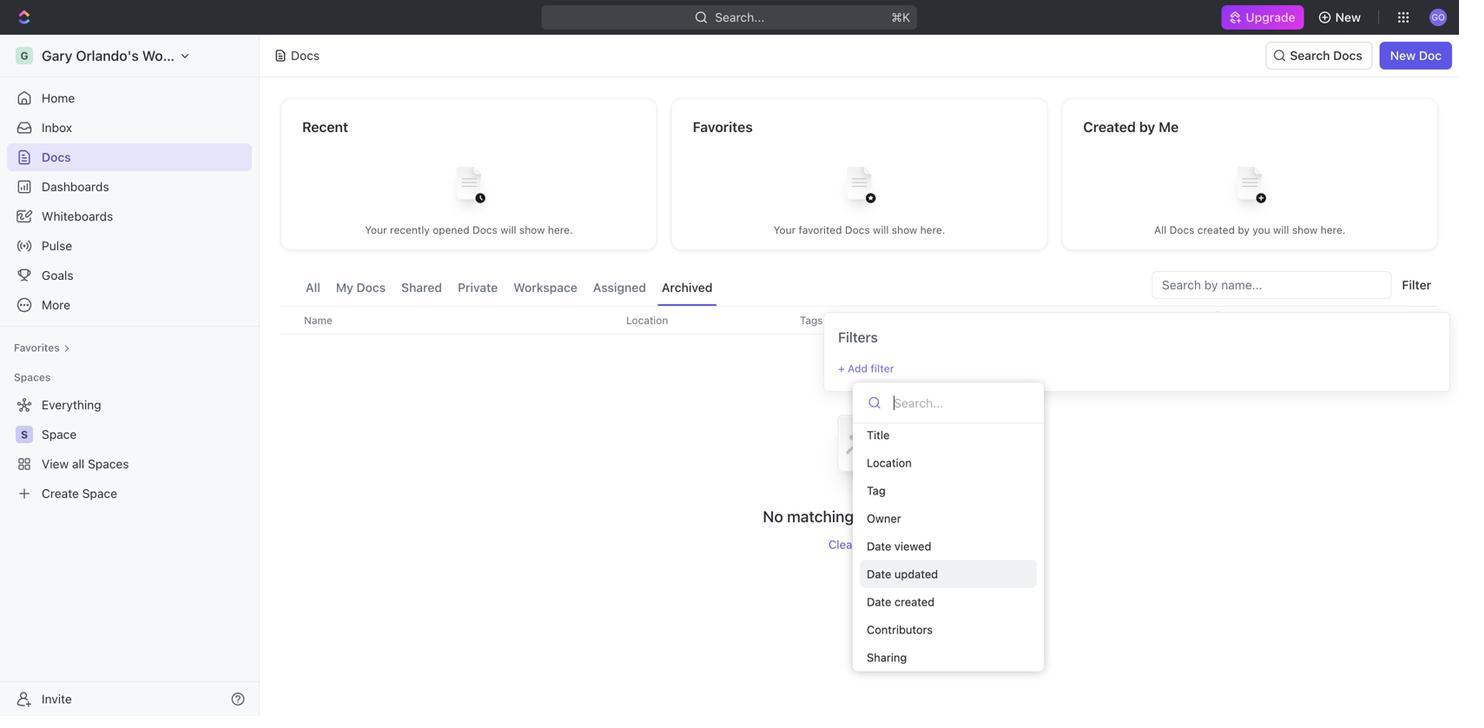 Task type: describe. For each thing, give the bounding box(es) containing it.
0 vertical spatial created
[[1198, 224, 1236, 236]]

docs right 'favorited' at the top right
[[845, 224, 870, 236]]

you
[[1253, 224, 1271, 236]]

3 will from the left
[[1274, 224, 1290, 236]]

date for date created
[[867, 595, 892, 608]]

assigned
[[593, 280, 646, 295]]

updated
[[895, 567, 939, 581]]

no
[[763, 507, 784, 526]]

3 here. from the left
[[1321, 224, 1346, 236]]

search
[[1291, 48, 1331, 63]]

your for recent
[[365, 224, 387, 236]]

date for date viewed
[[867, 540, 892, 553]]

all button
[[302, 271, 325, 306]]

goals
[[42, 268, 73, 282]]

private button
[[454, 271, 502, 306]]

title
[[867, 428, 890, 441]]

spaces
[[14, 371, 51, 383]]

upgrade
[[1246, 10, 1296, 24]]

1 horizontal spatial by
[[1238, 224, 1250, 236]]

tree inside sidebar navigation
[[7, 391, 252, 507]]

search...
[[716, 10, 765, 24]]

filters
[[860, 538, 891, 552]]

results
[[858, 507, 907, 526]]

upgrade link
[[1222, 5, 1305, 30]]

search docs
[[1291, 48, 1363, 63]]

add
[[848, 362, 868, 375]]

no created by me docs image
[[1216, 153, 1285, 223]]

+ add filter
[[839, 362, 895, 375]]

home link
[[7, 84, 252, 112]]

docs right the opened
[[473, 224, 498, 236]]

1 horizontal spatial location
[[867, 456, 912, 469]]

invite
[[42, 692, 72, 706]]

1 show from the left
[[520, 224, 545, 236]]

filter
[[1403, 278, 1432, 292]]

⌘k
[[892, 10, 911, 24]]

no matching results found. table
[[281, 306, 1439, 552]]

docs inside sidebar navigation
[[42, 150, 71, 164]]

date updated
[[867, 567, 939, 581]]

location inside no matching results found. table
[[627, 314, 669, 326]]

1 column header from the left
[[281, 306, 300, 335]]

archived button
[[658, 271, 717, 306]]

new for new doc
[[1391, 48, 1417, 63]]

doc
[[1420, 48, 1443, 63]]

docs up recent
[[291, 48, 320, 63]]

whiteboards link
[[7, 202, 252, 230]]

clear
[[829, 538, 857, 552]]

all docs created by you will show here.
[[1155, 224, 1346, 236]]

filter button
[[1396, 271, 1439, 299]]

1 will from the left
[[501, 224, 517, 236]]

1 horizontal spatial favorites
[[693, 119, 753, 135]]

1 here. from the left
[[548, 224, 573, 236]]

your favorited docs will show here.
[[774, 224, 946, 236]]

found.
[[910, 507, 956, 526]]

recently
[[390, 224, 430, 236]]

2 here. from the left
[[921, 224, 946, 236]]

shared
[[402, 280, 442, 295]]

docs inside button
[[357, 280, 386, 295]]

private
[[458, 280, 498, 295]]

workspace button
[[509, 271, 582, 306]]

search docs button
[[1266, 42, 1374, 70]]

new for new
[[1336, 10, 1362, 24]]

favorited
[[799, 224, 842, 236]]

row containing name
[[281, 306, 1439, 335]]

viewed
[[895, 540, 932, 553]]

favorites button
[[7, 337, 77, 358]]

pulse
[[42, 239, 72, 253]]

no matching results found.
[[763, 507, 956, 526]]



Task type: locate. For each thing, give the bounding box(es) containing it.
docs down inbox
[[42, 150, 71, 164]]

all
[[1155, 224, 1167, 236], [306, 280, 320, 295]]

0 horizontal spatial your
[[365, 224, 387, 236]]

show right the you
[[1293, 224, 1318, 236]]

2 vertical spatial date
[[867, 595, 892, 608]]

docs inside "button"
[[1334, 48, 1363, 63]]

your left recently
[[365, 224, 387, 236]]

1 horizontal spatial your
[[774, 224, 796, 236]]

1 horizontal spatial new
[[1391, 48, 1417, 63]]

sidebar navigation
[[0, 35, 260, 716]]

all inside button
[[306, 280, 320, 295]]

clear filters
[[829, 538, 891, 552]]

Search by name... text field
[[1163, 272, 1382, 298]]

here.
[[548, 224, 573, 236], [921, 224, 946, 236], [1321, 224, 1346, 236]]

home
[[42, 91, 75, 105]]

created by me
[[1084, 119, 1179, 135]]

new left doc
[[1391, 48, 1417, 63]]

column header left name
[[281, 306, 300, 335]]

inbox link
[[7, 114, 252, 142]]

location
[[627, 314, 669, 326], [867, 456, 912, 469]]

row
[[281, 306, 1439, 335]]

2 your from the left
[[774, 224, 796, 236]]

all for all
[[306, 280, 320, 295]]

0 vertical spatial location
[[627, 314, 669, 326]]

date for date updated
[[867, 567, 892, 581]]

0 horizontal spatial location
[[627, 314, 669, 326]]

docs right the my
[[357, 280, 386, 295]]

Search... text field
[[894, 390, 1030, 416]]

new doc
[[1391, 48, 1443, 63]]

show
[[520, 224, 545, 236], [892, 224, 918, 236], [1293, 224, 1318, 236]]

docs left the you
[[1170, 224, 1195, 236]]

tab list containing all
[[302, 271, 717, 306]]

all for all docs created by you will show here.
[[1155, 224, 1167, 236]]

contributors
[[867, 623, 934, 636]]

sharing
[[867, 651, 908, 664]]

0 horizontal spatial will
[[501, 224, 517, 236]]

pulse link
[[7, 232, 252, 260]]

1 horizontal spatial show
[[892, 224, 918, 236]]

by left the you
[[1238, 224, 1250, 236]]

2 will from the left
[[873, 224, 889, 236]]

+
[[839, 362, 845, 375]]

will down no favorited docs 'image'
[[873, 224, 889, 236]]

archived
[[662, 280, 713, 295]]

will right the you
[[1274, 224, 1290, 236]]

1 vertical spatial new
[[1391, 48, 1417, 63]]

3 date from the top
[[867, 595, 892, 608]]

show down no favorited docs 'image'
[[892, 224, 918, 236]]

whiteboards
[[42, 209, 113, 223]]

my docs
[[336, 280, 386, 295]]

created down updated
[[895, 595, 935, 608]]

created left the you
[[1198, 224, 1236, 236]]

1 vertical spatial favorites
[[14, 342, 60, 354]]

2 show from the left
[[892, 224, 918, 236]]

3 show from the left
[[1293, 224, 1318, 236]]

1 your from the left
[[365, 224, 387, 236]]

by left me
[[1140, 119, 1156, 135]]

1 horizontal spatial all
[[1155, 224, 1167, 236]]

0 horizontal spatial favorites
[[14, 342, 60, 354]]

1 horizontal spatial will
[[873, 224, 889, 236]]

column header
[[281, 306, 300, 335], [1131, 306, 1270, 335]]

filter button
[[1396, 271, 1439, 299]]

column header down the search by name... "text field"
[[1131, 306, 1270, 335]]

1 horizontal spatial created
[[1198, 224, 1236, 236]]

0 horizontal spatial column header
[[281, 306, 300, 335]]

location down assigned button
[[627, 314, 669, 326]]

matching
[[787, 507, 854, 526]]

0 horizontal spatial here.
[[548, 224, 573, 236]]

docs
[[291, 48, 320, 63], [1334, 48, 1363, 63], [42, 150, 71, 164], [473, 224, 498, 236], [845, 224, 870, 236], [1170, 224, 1195, 236], [357, 280, 386, 295]]

0 horizontal spatial new
[[1336, 10, 1362, 24]]

1 vertical spatial all
[[306, 280, 320, 295]]

favorites
[[693, 119, 753, 135], [14, 342, 60, 354]]

0 horizontal spatial by
[[1140, 119, 1156, 135]]

by
[[1140, 119, 1156, 135], [1238, 224, 1250, 236]]

no data image
[[808, 392, 912, 506]]

filter
[[871, 362, 895, 375]]

location down title
[[867, 456, 912, 469]]

docs link
[[7, 143, 252, 171]]

name
[[304, 314, 333, 326]]

owner
[[867, 512, 902, 525]]

tags
[[800, 314, 823, 326]]

opened
[[433, 224, 470, 236]]

no favorited docs image
[[825, 153, 895, 223]]

clear filters button
[[829, 538, 891, 552]]

me
[[1159, 119, 1179, 135]]

new inside button
[[1336, 10, 1362, 24]]

favorites inside button
[[14, 342, 60, 354]]

docs right search
[[1334, 48, 1363, 63]]

date
[[867, 540, 892, 553], [867, 567, 892, 581], [867, 595, 892, 608]]

inbox
[[42, 120, 72, 135]]

tag
[[867, 484, 886, 497]]

0 horizontal spatial all
[[306, 280, 320, 295]]

created
[[1198, 224, 1236, 236], [895, 595, 935, 608]]

no matching results found. row
[[281, 392, 1439, 552]]

1 horizontal spatial here.
[[921, 224, 946, 236]]

shared button
[[397, 271, 447, 306]]

created
[[1084, 119, 1136, 135]]

date down owner
[[867, 540, 892, 553]]

date down filters
[[867, 567, 892, 581]]

no recent docs image
[[434, 153, 504, 223]]

your for favorites
[[774, 224, 796, 236]]

recent
[[302, 119, 348, 135]]

show up workspace
[[520, 224, 545, 236]]

dashboards link
[[7, 173, 252, 201]]

new inside button
[[1391, 48, 1417, 63]]

new up "search docs"
[[1336, 10, 1362, 24]]

0 horizontal spatial created
[[895, 595, 935, 608]]

assigned button
[[589, 271, 651, 306]]

1 vertical spatial date
[[867, 567, 892, 581]]

1 date from the top
[[867, 540, 892, 553]]

0 horizontal spatial show
[[520, 224, 545, 236]]

1 horizontal spatial column header
[[1131, 306, 1270, 335]]

dashboards
[[42, 179, 109, 194]]

0 vertical spatial date
[[867, 540, 892, 553]]

your recently opened docs will show here.
[[365, 224, 573, 236]]

workspace
[[514, 280, 578, 295]]

my
[[336, 280, 353, 295]]

my docs button
[[332, 271, 390, 306]]

1 vertical spatial by
[[1238, 224, 1250, 236]]

2 date from the top
[[867, 567, 892, 581]]

new doc button
[[1381, 42, 1453, 70]]

0 vertical spatial all
[[1155, 224, 1167, 236]]

will right the opened
[[501, 224, 517, 236]]

will
[[501, 224, 517, 236], [873, 224, 889, 236], [1274, 224, 1290, 236]]

tab list
[[302, 271, 717, 306]]

tree
[[7, 391, 252, 507]]

2 horizontal spatial here.
[[1321, 224, 1346, 236]]

2 column header from the left
[[1131, 306, 1270, 335]]

new button
[[1312, 3, 1372, 31]]

0 vertical spatial new
[[1336, 10, 1362, 24]]

date up the contributors in the bottom of the page
[[867, 595, 892, 608]]

1 vertical spatial created
[[895, 595, 935, 608]]

your
[[365, 224, 387, 236], [774, 224, 796, 236]]

0 vertical spatial by
[[1140, 119, 1156, 135]]

goals link
[[7, 262, 252, 289]]

new
[[1336, 10, 1362, 24], [1391, 48, 1417, 63]]

your left 'favorited' at the top right
[[774, 224, 796, 236]]

date created
[[867, 595, 935, 608]]

2 horizontal spatial will
[[1274, 224, 1290, 236]]

date viewed
[[867, 540, 932, 553]]

2 horizontal spatial show
[[1293, 224, 1318, 236]]

1 vertical spatial location
[[867, 456, 912, 469]]

0 vertical spatial favorites
[[693, 119, 753, 135]]



Task type: vqa. For each thing, say whether or not it's contained in the screenshot.
level
no



